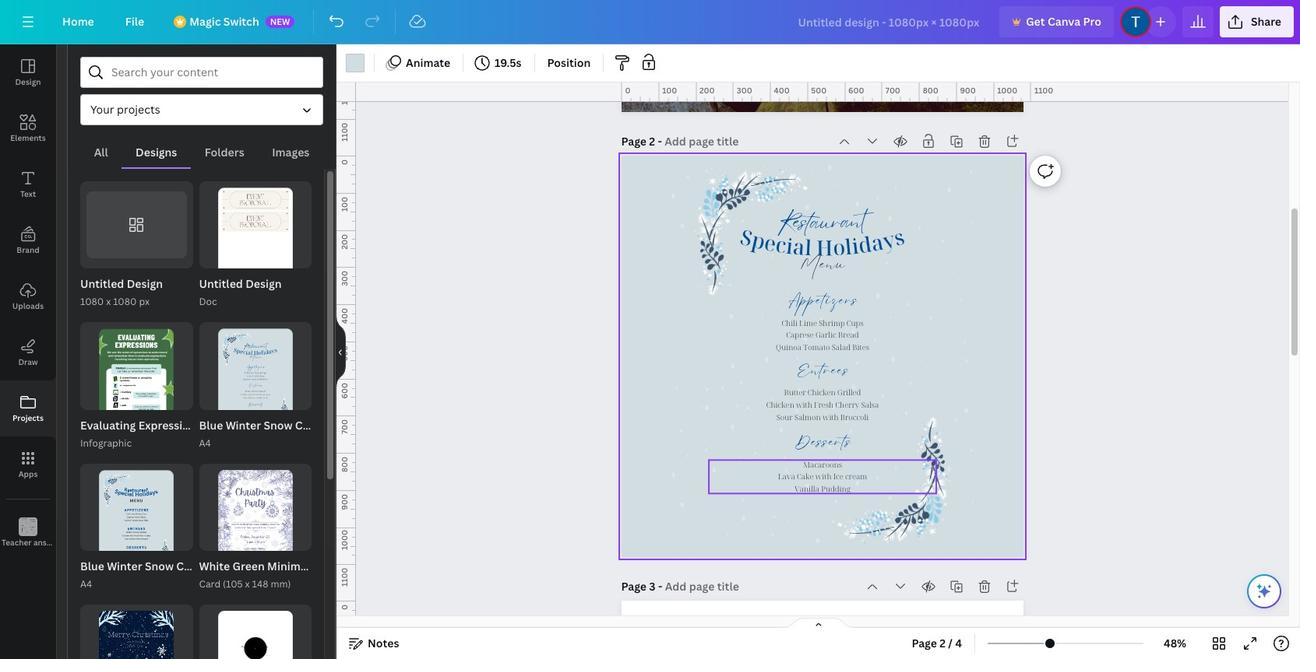 Task type: describe. For each thing, give the bounding box(es) containing it.
folders button
[[191, 138, 258, 167]]

1 vertical spatial infographic
[[80, 437, 132, 450]]

- for page 2 -
[[658, 134, 662, 149]]

hide image
[[336, 315, 346, 390]]

19.5s
[[495, 55, 522, 70]]

vanilla
[[794, 484, 819, 495]]

mm)
[[271, 578, 291, 591]]

chili
[[781, 318, 797, 328]]

shrimp
[[819, 318, 844, 328]]

48% button
[[1150, 632, 1200, 657]]

card (105 x 148 mm)
[[199, 578, 291, 591]]

keys
[[62, 538, 79, 548]]

e
[[762, 228, 778, 258]]

1 horizontal spatial 900
[[960, 85, 976, 96]]

teacher
[[2, 538, 32, 548]]

0 vertical spatial 100
[[662, 85, 677, 96]]

untitled design doc
[[199, 277, 282, 309]]

entrees butter chicken grilled chicken with fresh cherry salsa sour salmon with broccoli
[[766, 370, 879, 423]]

page 2 -
[[621, 134, 665, 149]]

i inside s p e c i a l
[[785, 231, 795, 260]]

answer
[[33, 538, 60, 548]]

projects
[[12, 413, 44, 424]]

quinoa
[[776, 342, 801, 353]]

1 of 4 group
[[80, 182, 193, 269]]

magic switch
[[189, 14, 259, 29]]

a for p
[[792, 232, 806, 261]]

teacher answer keys
[[2, 538, 79, 548]]

get canva pro button
[[1000, 6, 1114, 37]]

untitled for untitled design 1080 x 1080 px
[[80, 277, 124, 292]]

grilled
[[837, 388, 861, 398]]

canva assistant image
[[1255, 583, 1274, 601]]

switch
[[223, 14, 259, 29]]

0 horizontal spatial 900
[[339, 495, 350, 511]]

1 horizontal spatial christmas
[[295, 418, 349, 433]]

n
[[851, 219, 865, 248]]

designs button
[[122, 138, 191, 167]]

all
[[94, 145, 108, 160]]

main menu bar
[[0, 0, 1300, 44]]

0 horizontal spatial chicken
[[766, 400, 794, 410]]

s p e c i a l
[[737, 222, 812, 262]]

brand
[[17, 245, 40, 256]]

0 horizontal spatial 500
[[339, 346, 350, 361]]

4 inside 'button'
[[955, 636, 962, 651]]

1 vertical spatial 300
[[339, 271, 350, 287]]

file
[[125, 14, 144, 29]]

1 vertical spatial 100
[[339, 197, 350, 212]]

magic
[[189, 14, 221, 29]]

px
[[139, 296, 150, 309]]

0 vertical spatial blue winter snow christmas menu a4
[[199, 418, 381, 450]]

0 vertical spatial 1100
[[1034, 85, 1053, 96]]

#d2dde1 image
[[346, 54, 365, 72]]

p
[[749, 225, 768, 256]]

design for untitled design doc
[[246, 277, 282, 292]]

y
[[880, 225, 898, 255]]

0 vertical spatial menu
[[800, 263, 846, 283]]

1 of 2 group
[[199, 464, 312, 576]]

o
[[832, 233, 846, 262]]

notes button
[[343, 632, 405, 657]]

2 1080 from the left
[[113, 296, 137, 309]]

pro
[[1083, 14, 1101, 29]]

folders
[[205, 145, 244, 160]]

desserts macaroons lava cake with ice cream vanilla pudding
[[778, 442, 867, 495]]

s inside 'h o l i d a y s'
[[891, 222, 907, 252]]

evaluating
[[80, 418, 136, 433]]

0 vertical spatial 0
[[625, 85, 631, 96]]

u
[[821, 222, 833, 250]]

1 horizontal spatial 400
[[774, 85, 790, 96]]

2 vertical spatial 0
[[339, 605, 350, 611]]

1 horizontal spatial 800
[[923, 85, 938, 96]]

1 vertical spatial 800
[[339, 457, 350, 473]]

new
[[270, 16, 290, 27]]

apps button
[[0, 437, 56, 493]]

desserts
[[794, 442, 851, 460]]

0 horizontal spatial christmas
[[176, 559, 230, 574]]

/
[[948, 636, 953, 651]]

menu for the top blue winter snow christmas menu group
[[352, 418, 381, 433]]

macaroons
[[803, 460, 842, 470]]

text button
[[0, 157, 56, 213]]

1 vertical spatial blue winter snow christmas menu group
[[80, 464, 263, 593]]

2 for page 2 -
[[649, 134, 655, 149]]

projects
[[117, 102, 160, 117]]

page 3 -
[[621, 580, 665, 594]]

1 untitled design group from the left
[[80, 182, 193, 310]]

1 of 2
[[282, 536, 304, 548]]

fresh
[[814, 400, 833, 410]]

lime
[[799, 318, 817, 328]]

position
[[547, 55, 591, 70]]

1 vertical spatial 1100
[[339, 123, 350, 142]]

your
[[90, 102, 114, 117]]

untitled design 1080 x 1080 px
[[80, 277, 163, 309]]

of for 1080 x 1080 px
[[169, 253, 178, 265]]

1 vertical spatial snow
[[145, 559, 174, 574]]

uploads
[[12, 301, 44, 312]]

t
[[862, 219, 870, 247]]

i inside 'h o l i d a y s'
[[850, 231, 860, 260]]

blue for the bottommost blue winter snow christmas menu group
[[80, 559, 104, 574]]

notes
[[368, 636, 399, 651]]

designs
[[136, 145, 177, 160]]

page 2 / 4 button
[[906, 632, 968, 657]]

cream
[[845, 472, 867, 482]]

card
[[199, 578, 221, 591]]

canva
[[1048, 14, 1081, 29]]

home
[[62, 14, 94, 29]]

winter for the bottommost blue winter snow christmas menu group
[[107, 559, 142, 574]]

cake
[[797, 472, 813, 482]]

sour
[[776, 412, 792, 423]]

lava
[[778, 472, 795, 482]]

u r a n t
[[821, 219, 870, 250]]

2 untitled design group from the left
[[199, 182, 312, 310]]

animate
[[406, 55, 450, 70]]

1 of 4
[[162, 253, 185, 265]]

1 1080 from the left
[[80, 296, 104, 309]]

0 horizontal spatial s
[[799, 221, 807, 249]]

all button
[[80, 138, 122, 167]]

0 vertical spatial 700
[[886, 85, 900, 96]]

a for o
[[868, 227, 886, 258]]

uploads button
[[0, 269, 56, 325]]

brand button
[[0, 213, 56, 269]]

position button
[[541, 51, 597, 76]]

2 inside 1 of 2 group
[[299, 536, 304, 548]]

get
[[1026, 14, 1045, 29]]

evaluating expressions infographic infographic
[[80, 418, 265, 450]]

side panel tab list
[[0, 44, 79, 562]]



Task type: vqa. For each thing, say whether or not it's contained in the screenshot.
the left x
yes



Task type: locate. For each thing, give the bounding box(es) containing it.
2 vertical spatial page
[[912, 636, 937, 651]]

1 horizontal spatial blue
[[199, 418, 223, 433]]

x left "px"
[[106, 296, 111, 309]]

-
[[658, 134, 662, 149], [658, 580, 662, 594]]

1 - from the top
[[658, 134, 662, 149]]

a inside u r a n t
[[841, 221, 853, 249]]

0 vertical spatial christmas
[[295, 418, 349, 433]]

0 vertical spatial -
[[658, 134, 662, 149]]

0 horizontal spatial untitled
[[80, 277, 124, 292]]

pudding
[[821, 484, 850, 495]]

300 up page title text field
[[737, 85, 752, 96]]

d
[[856, 230, 873, 260]]

0 vertical spatial winter
[[226, 418, 261, 433]]

0 vertical spatial blue winter snow christmas menu group
[[199, 323, 381, 452]]

200
[[700, 85, 715, 96], [339, 234, 350, 249]]

1 vertical spatial 0
[[339, 160, 350, 165]]

0 vertical spatial 2
[[649, 134, 655, 149]]

a4 for the bottommost blue winter snow christmas menu group
[[80, 578, 92, 591]]

2 i from the left
[[850, 231, 860, 260]]

0 vertical spatial 500
[[811, 85, 827, 96]]

1 vertical spatial menu
[[352, 418, 381, 433]]

page
[[621, 134, 647, 149], [621, 580, 647, 594], [912, 636, 937, 651]]

share
[[1251, 14, 1281, 29]]

i right the e
[[785, 231, 795, 260]]

garlic
[[815, 330, 836, 341]]

0 horizontal spatial untitled design group
[[80, 182, 193, 310]]

bread
[[838, 330, 859, 341]]

1100 right images button at the left
[[339, 123, 350, 142]]

4 inside group
[[180, 253, 185, 265]]

evaluating expressions infographic group
[[80, 323, 265, 517]]

0 vertical spatial 200
[[700, 85, 715, 96]]

700
[[886, 85, 900, 96], [339, 420, 350, 435]]

1 for 1080 x 1080 px
[[162, 253, 167, 265]]

1 vertical spatial 4
[[955, 636, 962, 651]]

1 vertical spatial 400
[[339, 309, 350, 324]]

1 vertical spatial with
[[822, 412, 838, 423]]

1 horizontal spatial 600
[[848, 85, 864, 96]]

a4 for the top blue winter snow christmas menu group
[[199, 437, 211, 450]]

c
[[774, 230, 788, 260]]

blue winter snow christmas menu a4
[[199, 418, 381, 450], [80, 559, 263, 591]]

blue winter snow christmas menu group
[[199, 323, 381, 452], [80, 464, 263, 593]]

2 horizontal spatial a
[[868, 227, 886, 258]]

cups
[[846, 318, 863, 328]]

Design title text field
[[786, 6, 993, 37]]

page left page title text field
[[621, 134, 647, 149]]

1 horizontal spatial snow
[[264, 418, 293, 433]]

0 vertical spatial chicken
[[807, 388, 835, 398]]

0 up page 2 -
[[625, 85, 631, 96]]

1 vertical spatial page
[[621, 580, 647, 594]]

1 vertical spatial 900
[[339, 495, 350, 511]]

appetizers
[[788, 300, 858, 318]]

caprese
[[786, 330, 814, 341]]

design inside 'untitled design doc'
[[246, 277, 282, 292]]

file button
[[113, 6, 157, 37]]

text
[[20, 189, 36, 199]]

untitled for untitled design doc
[[199, 277, 243, 292]]

your projects
[[90, 102, 160, 117]]

broccoli
[[840, 412, 868, 423]]

design inside button
[[15, 76, 41, 87]]

1 untitled from the left
[[80, 277, 124, 292]]

design inside untitled design 1080 x 1080 px
[[127, 277, 163, 292]]

x left the 148
[[245, 578, 250, 591]]

r
[[832, 221, 842, 249]]

600
[[848, 85, 864, 96], [339, 383, 350, 399]]

1 horizontal spatial untitled design group
[[199, 182, 312, 310]]

page for page 3
[[621, 580, 647, 594]]

images button
[[258, 138, 323, 167]]

1 vertical spatial blue
[[80, 559, 104, 574]]

Search your content search field
[[111, 58, 313, 87]]

tomato
[[803, 342, 830, 353]]

2 untitled from the left
[[199, 277, 243, 292]]

Page title text field
[[665, 134, 740, 150]]

show pages image
[[781, 618, 856, 630]]

0 horizontal spatial of
[[169, 253, 178, 265]]

- left page title text field
[[658, 134, 662, 149]]

1 vertical spatial 200
[[339, 234, 350, 249]]

of for card (105 x 148 mm)
[[288, 536, 297, 548]]

x inside white green minimalist merry christmas card portrait group
[[245, 578, 250, 591]]

0 horizontal spatial 400
[[339, 309, 350, 324]]

animate button
[[381, 51, 457, 76]]

0 horizontal spatial l
[[804, 233, 812, 262]]

700 down design title text field
[[886, 85, 900, 96]]

1100 right "mm)"
[[339, 569, 350, 588]]

0 horizontal spatial 4
[[180, 253, 185, 265]]

1 horizontal spatial winter
[[226, 418, 261, 433]]

1 vertical spatial 600
[[339, 383, 350, 399]]

0 vertical spatial of
[[169, 253, 178, 265]]

elements button
[[0, 100, 56, 157]]

untitled design group
[[80, 182, 193, 310], [199, 182, 312, 310]]

1 horizontal spatial s
[[891, 222, 907, 252]]

bites
[[852, 342, 869, 353]]

0 horizontal spatial x
[[106, 296, 111, 309]]

1 vertical spatial chicken
[[766, 400, 794, 410]]

Select ownership filter button
[[80, 94, 323, 125]]

page 2 / 4
[[912, 636, 962, 651]]

with down macaroons
[[815, 472, 831, 482]]

1 horizontal spatial untitled
[[199, 277, 243, 292]]

untitled inside untitled design 1080 x 1080 px
[[80, 277, 124, 292]]

0 horizontal spatial a
[[792, 232, 806, 261]]

2 vertical spatial with
[[815, 472, 831, 482]]

with down fresh
[[822, 412, 838, 423]]

a
[[841, 221, 853, 249], [868, 227, 886, 258], [792, 232, 806, 261]]

0 vertical spatial snow
[[264, 418, 293, 433]]

page inside 'button'
[[912, 636, 937, 651]]

a inside s p e c i a l
[[792, 232, 806, 261]]

expressions
[[138, 418, 202, 433]]

winter
[[226, 418, 261, 433], [107, 559, 142, 574]]

2 - from the top
[[658, 580, 662, 594]]

3
[[649, 580, 656, 594]]

0 right images button at the left
[[339, 160, 350, 165]]

s right the t
[[891, 222, 907, 252]]

untitled right 'side panel' tab list
[[80, 277, 124, 292]]

300
[[737, 85, 752, 96], [339, 271, 350, 287]]

1000
[[339, 85, 350, 105], [997, 85, 1018, 96], [339, 530, 350, 550]]

0 vertical spatial blue
[[199, 418, 223, 433]]

draw
[[18, 357, 38, 368]]

1 up untitled design 1080 x 1080 px
[[162, 253, 167, 265]]

2 horizontal spatial design
[[246, 277, 282, 292]]

0
[[625, 85, 631, 96], [339, 160, 350, 165], [339, 605, 350, 611]]

1 horizontal spatial 300
[[737, 85, 752, 96]]

0 horizontal spatial menu
[[233, 559, 263, 574]]

chicken up fresh
[[807, 388, 835, 398]]

0 vertical spatial 900
[[960, 85, 976, 96]]

700 down hide image
[[339, 420, 350, 435]]

1 up "mm)"
[[282, 536, 286, 548]]

salmon
[[794, 412, 820, 423]]

l inside s p e c i a l
[[804, 233, 812, 262]]

0 vertical spatial 800
[[923, 85, 938, 96]]

1 inside white green minimalist merry christmas card portrait group
[[282, 536, 286, 548]]

0 vertical spatial 300
[[737, 85, 752, 96]]

1 horizontal spatial 200
[[700, 85, 715, 96]]

2 for page 2 / 4
[[940, 636, 946, 651]]

0 horizontal spatial infographic
[[80, 437, 132, 450]]

0 horizontal spatial 200
[[339, 234, 350, 249]]

white green minimalist merry christmas card portrait group
[[199, 464, 312, 593]]

christmas down hide image
[[295, 418, 349, 433]]

0 horizontal spatial 1
[[162, 253, 167, 265]]

0 vertical spatial with
[[796, 400, 812, 410]]

0 horizontal spatial 300
[[339, 271, 350, 287]]

1 i from the left
[[785, 231, 795, 260]]

l left h
[[804, 233, 812, 262]]

images
[[272, 145, 310, 160]]

1 vertical spatial of
[[288, 536, 297, 548]]

blue for the top blue winter snow christmas menu group
[[199, 418, 223, 433]]

2 vertical spatial menu
[[233, 559, 263, 574]]

page for page 2
[[621, 134, 647, 149]]

cherry
[[835, 400, 859, 410]]

christmas
[[295, 418, 349, 433], [176, 559, 230, 574]]

group
[[199, 182, 312, 294], [80, 323, 193, 517], [199, 323, 312, 435], [80, 464, 193, 577], [80, 605, 193, 660], [199, 605, 312, 660]]

0 horizontal spatial design
[[15, 76, 41, 87]]

1 vertical spatial 500
[[339, 346, 350, 361]]

page left 3
[[621, 580, 647, 594]]

0 vertical spatial 1
[[162, 253, 167, 265]]

doc
[[199, 296, 217, 309]]

a inside 'h o l i d a y s'
[[868, 227, 886, 258]]

projects button
[[0, 381, 56, 437]]

entrees
[[797, 370, 849, 388]]

1 horizontal spatial a4
[[199, 437, 211, 450]]

infographic right expressions
[[204, 418, 265, 433]]

design for untitled design 1080 x 1080 px
[[127, 277, 163, 292]]

chicken
[[807, 388, 835, 398], [766, 400, 794, 410]]

1 horizontal spatial i
[[850, 231, 860, 260]]

1 horizontal spatial of
[[288, 536, 297, 548]]

- for page 3 -
[[658, 580, 662, 594]]

with up salmon
[[796, 400, 812, 410]]

page left /
[[912, 636, 937, 651]]

blue
[[199, 418, 223, 433], [80, 559, 104, 574]]

0 horizontal spatial a4
[[80, 578, 92, 591]]

h
[[816, 234, 833, 262]]

0 horizontal spatial snow
[[145, 559, 174, 574]]

a4
[[199, 437, 211, 450], [80, 578, 92, 591]]

1 vertical spatial 1
[[282, 536, 286, 548]]

infographic
[[204, 418, 265, 433], [80, 437, 132, 450]]

1 horizontal spatial 4
[[955, 636, 962, 651]]

apps
[[18, 469, 38, 480]]

0 up notes button
[[339, 605, 350, 611]]

0 horizontal spatial 600
[[339, 383, 350, 399]]

of
[[169, 253, 178, 265], [288, 536, 297, 548]]

0 horizontal spatial 100
[[339, 197, 350, 212]]

0 horizontal spatial winter
[[107, 559, 142, 574]]

x inside untitled design 1080 x 1080 px
[[106, 296, 111, 309]]

1 horizontal spatial 700
[[886, 85, 900, 96]]

h o l i d a y s
[[816, 222, 907, 262]]

2 vertical spatial 1100
[[339, 569, 350, 588]]

christmas up card
[[176, 559, 230, 574]]

ice
[[833, 472, 843, 482]]

0 horizontal spatial 2
[[299, 536, 304, 548]]

1080
[[80, 296, 104, 309], [113, 296, 137, 309]]

1 horizontal spatial menu
[[352, 418, 381, 433]]

900
[[960, 85, 976, 96], [339, 495, 350, 511]]

0 vertical spatial 4
[[180, 253, 185, 265]]

2 inside page 2 / 4 'button'
[[940, 636, 946, 651]]

untitled up doc
[[199, 277, 243, 292]]

1 vertical spatial blue winter snow christmas menu a4
[[80, 559, 263, 591]]

1 vertical spatial x
[[245, 578, 250, 591]]

400
[[774, 85, 790, 96], [339, 309, 350, 324]]

i right o
[[850, 231, 860, 260]]

1 horizontal spatial 100
[[662, 85, 677, 96]]

Page title text field
[[665, 580, 741, 595]]

1 vertical spatial 2
[[299, 536, 304, 548]]

2 horizontal spatial 2
[[940, 636, 946, 651]]

1 horizontal spatial 1
[[282, 536, 286, 548]]

butter
[[784, 388, 806, 398]]

1 horizontal spatial chicken
[[807, 388, 835, 398]]

1 for card (105 x 148 mm)
[[282, 536, 286, 548]]

0 horizontal spatial 700
[[339, 420, 350, 435]]

menu for the bottommost blue winter snow christmas menu group
[[233, 559, 263, 574]]

untitled inside 'untitled design doc'
[[199, 277, 243, 292]]

of inside white green minimalist merry christmas card portrait group
[[288, 536, 297, 548]]

l inside 'h o l i d a y s'
[[844, 232, 853, 261]]

with inside desserts macaroons lava cake with ice cream vanilla pudding
[[815, 472, 831, 482]]

100
[[662, 85, 677, 96], [339, 197, 350, 212]]

1 horizontal spatial x
[[245, 578, 250, 591]]

s
[[737, 222, 756, 253]]

300 up hide image
[[339, 271, 350, 287]]

1 horizontal spatial 1080
[[113, 296, 137, 309]]

l right r
[[844, 232, 853, 261]]

get canva pro
[[1026, 14, 1101, 29]]

chicken up sour
[[766, 400, 794, 410]]

s left u
[[799, 221, 807, 249]]

design
[[15, 76, 41, 87], [127, 277, 163, 292], [246, 277, 282, 292]]

1100 down get in the right top of the page
[[1034, 85, 1053, 96]]

infographic down evaluating
[[80, 437, 132, 450]]

1 vertical spatial 700
[[339, 420, 350, 435]]

winter for the top blue winter snow christmas menu group
[[226, 418, 261, 433]]

1 horizontal spatial 2
[[649, 134, 655, 149]]

- right 3
[[658, 580, 662, 594]]

share button
[[1220, 6, 1294, 37]]

0 horizontal spatial 1080
[[80, 296, 104, 309]]

1 horizontal spatial infographic
[[204, 418, 265, 433]]

0 vertical spatial a4
[[199, 437, 211, 450]]

1 vertical spatial a4
[[80, 578, 92, 591]]

48%
[[1164, 636, 1187, 651]]

elements
[[10, 132, 46, 143]]



